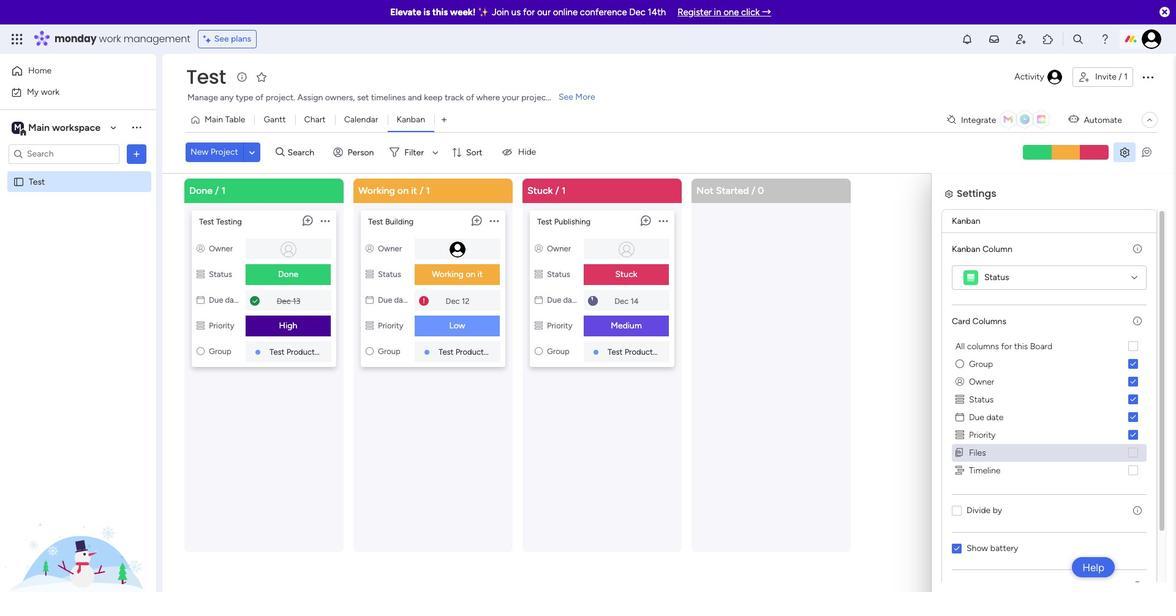 Task type: locate. For each thing, give the bounding box(es) containing it.
card columns for the bottom small timeline column outline icon owner option
[[951, 343, 1006, 353]]

0 horizontal spatial v2 sun outline image
[[197, 347, 205, 356]]

0 vertical spatial columns
[[967, 341, 999, 352]]

0 vertical spatial show battery
[[967, 544, 1018, 554]]

timeline
[[969, 466, 1001, 476], [968, 492, 1000, 503]]

0 vertical spatial column
[[982, 244, 1012, 255]]

workspace selection element
[[12, 120, 102, 136]]

options image
[[1141, 70, 1155, 85], [321, 211, 330, 232], [490, 211, 499, 232], [659, 211, 668, 232]]

on up building
[[397, 185, 409, 196]]

1 vertical spatial done
[[278, 269, 298, 280]]

work inside the my work button
[[41, 87, 59, 97]]

0 vertical spatial settings
[[957, 187, 996, 201]]

dapulse person column image for stuck / 1
[[535, 244, 543, 253]]

1 horizontal spatial work
[[99, 32, 121, 46]]

columns
[[967, 341, 999, 352], [966, 368, 998, 378]]

row group
[[182, 179, 858, 593]]

see inside button
[[214, 34, 229, 44]]

1 vertical spatial all
[[955, 368, 964, 378]]

main right workspace image on the left top of page
[[28, 122, 50, 133]]

0 vertical spatial card columns
[[952, 316, 1006, 327]]

gantt
[[264, 115, 286, 125]]

of right track
[[466, 92, 474, 103]]

0 vertical spatial it
[[411, 185, 417, 196]]

v2 status outline image for low
[[366, 321, 374, 330]]

battery for the top small timeline column outline icon
[[990, 544, 1018, 554]]

priority option for v2 file column image related to the top small timeline column outline icon
[[952, 427, 1147, 444]]

0 horizontal spatial see
[[214, 34, 229, 44]]

production down low
[[456, 348, 495, 357]]

1 vertical spatial v2 file column image
[[955, 473, 964, 486]]

sort button
[[446, 143, 490, 162]]

see for see plans
[[214, 34, 229, 44]]

dapulse person column image for working on it / 1
[[366, 244, 374, 253]]

is
[[423, 7, 430, 18]]

13
[[293, 296, 300, 306]]

priority
[[209, 321, 234, 330], [378, 321, 403, 330], [547, 321, 572, 330], [969, 430, 996, 441], [968, 457, 995, 467]]

done
[[189, 185, 213, 196], [278, 269, 298, 280]]

options image for stuck / 1
[[659, 211, 668, 232]]

0 horizontal spatial test production pipeline
[[270, 348, 356, 357]]

your
[[502, 92, 519, 103]]

see
[[214, 34, 229, 44], [559, 92, 573, 102]]

0 horizontal spatial working
[[358, 185, 395, 196]]

working
[[358, 185, 395, 196], [432, 269, 464, 280]]

columns for the bottom small timeline column outline icon owner option
[[972, 343, 1006, 353]]

1 vertical spatial all columns for this board
[[955, 368, 1052, 378]]

timeline option
[[952, 462, 1147, 480], [951, 488, 1156, 506]]

0 horizontal spatial main
[[28, 122, 50, 133]]

1 horizontal spatial see
[[559, 92, 573, 102]]

1 horizontal spatial working
[[432, 269, 464, 280]]

1 horizontal spatial main
[[205, 115, 223, 125]]

0 vertical spatial timeline option
[[952, 462, 1147, 480]]

project
[[211, 147, 238, 158]]

medium
[[611, 321, 642, 331]]

working on it
[[432, 269, 483, 280]]

2 vertical spatial for
[[1001, 368, 1011, 378]]

1 horizontal spatial done
[[278, 269, 298, 280]]

v2 status outline image for working on it
[[366, 270, 374, 279]]

test production pipeline down medium
[[608, 348, 694, 357]]

/ for invite
[[1119, 72, 1122, 82]]

james peterson image
[[1142, 29, 1161, 49]]

due date option
[[952, 409, 1147, 427], [951, 435, 1156, 453]]

done for done / 1
[[189, 185, 213, 196]]

home
[[28, 66, 52, 76]]

→
[[762, 7, 771, 18]]

1 vertical spatial by
[[992, 532, 1002, 543]]

1 vertical spatial battery
[[990, 570, 1018, 580]]

3 test production pipeline from the left
[[608, 348, 694, 357]]

1 horizontal spatial it
[[477, 269, 483, 280]]

v2 sun outline image for done / 1
[[197, 347, 205, 356]]

dec for stuck / 1
[[614, 296, 629, 306]]

select product image
[[11, 33, 23, 45]]

v2 sun outline image
[[535, 347, 543, 356], [956, 358, 964, 371], [955, 384, 964, 397]]

/ up test testing
[[215, 185, 219, 196]]

1 vertical spatial see
[[559, 92, 573, 102]]

date for done
[[225, 296, 241, 305]]

date
[[225, 296, 241, 305], [394, 296, 410, 305], [563, 296, 579, 305], [986, 413, 1004, 423], [986, 439, 1003, 449]]

search everything image
[[1072, 33, 1084, 45]]

production for working on it / 1
[[456, 348, 495, 357]]

1 vertical spatial this
[[1014, 341, 1028, 352]]

this for the bottom small timeline column outline icon owner option
[[1014, 368, 1027, 378]]

production
[[286, 348, 326, 357], [456, 348, 495, 357], [625, 348, 664, 357]]

test production pipeline
[[270, 348, 356, 357], [439, 348, 525, 357], [608, 348, 694, 357]]

due date for stuck
[[547, 296, 579, 305]]

files option
[[952, 444, 1147, 462], [951, 471, 1156, 488]]

1 test production pipeline from the left
[[270, 348, 356, 357]]

1 production from the left
[[286, 348, 326, 357]]

0 vertical spatial show
[[967, 544, 988, 554]]

1 vertical spatial working
[[432, 269, 464, 280]]

calendar
[[344, 115, 378, 125]]

monday
[[55, 32, 97, 46]]

1 vertical spatial divide by
[[966, 532, 1002, 543]]

production down high
[[286, 348, 326, 357]]

1 vertical spatial card columns
[[951, 343, 1006, 353]]

2 test production pipeline from the left
[[439, 348, 525, 357]]

see left plans
[[214, 34, 229, 44]]

dapulse person column image down test building
[[366, 244, 374, 253]]

chart button
[[295, 110, 335, 130]]

due for stuck
[[547, 296, 561, 305]]

dec left 13
[[277, 296, 291, 306]]

1 vertical spatial divide
[[966, 532, 990, 543]]

1 vertical spatial it
[[477, 269, 483, 280]]

1 pipeline from the left
[[328, 348, 356, 357]]

v2 info image
[[1142, 343, 1151, 353]]

add to favorites image
[[255, 71, 268, 83]]

main inside workspace selection element
[[28, 122, 50, 133]]

stuck up dec 14
[[615, 269, 637, 280]]

test group
[[952, 338, 1147, 480], [951, 364, 1156, 506]]

0 vertical spatial stuck
[[527, 185, 553, 196]]

stuck for stuck / 1
[[527, 185, 553, 196]]

dapulse person column image down test publishing
[[535, 244, 543, 253]]

v2 sun outline image for the bottom small timeline column outline icon owner option 'group' option
[[955, 384, 964, 397]]

columns for owner option associated with the top small timeline column outline icon
[[967, 341, 999, 352]]

divide for the bottom small timeline column outline icon
[[966, 532, 990, 543]]

/ right invite
[[1119, 72, 1122, 82]]

due date for done
[[209, 296, 241, 305]]

v2 search image
[[276, 146, 285, 160]]

board for the bottom small timeline column outline icon owner option
[[1030, 368, 1052, 378]]

0 horizontal spatial on
[[397, 185, 409, 196]]

v2 file column image
[[956, 447, 964, 460], [955, 473, 964, 486]]

option
[[0, 171, 156, 173]]

priority option
[[952, 427, 1147, 444], [951, 453, 1156, 471]]

collapse board header image
[[1145, 115, 1155, 125]]

card
[[952, 316, 970, 327], [951, 343, 970, 353]]

settings
[[957, 187, 996, 201], [956, 206, 996, 220]]

test right public board icon
[[29, 177, 45, 187]]

due date option for v2 file column image related to the top small timeline column outline icon
[[952, 409, 1147, 427]]

0 vertical spatial kanban column
[[952, 244, 1012, 255]]

owner option for the bottom small timeline column outline icon
[[951, 400, 1156, 417]]

small timeline column outline image
[[956, 465, 964, 477], [955, 491, 964, 504]]

1 horizontal spatial production
[[456, 348, 495, 357]]

2 pipeline from the left
[[497, 348, 525, 357]]

of
[[255, 92, 264, 103], [466, 92, 474, 103]]

2 horizontal spatial pipeline
[[666, 348, 694, 357]]

settings for the bottom small timeline column outline icon owner option
[[956, 206, 996, 220]]

0 vertical spatial done
[[189, 185, 213, 196]]

dapulse person column image inside owner option
[[956, 376, 964, 389]]

activity button
[[1010, 67, 1068, 87]]

1 up test publishing
[[562, 185, 566, 196]]

test left building
[[368, 217, 383, 226]]

working up dec 12 on the left of page
[[432, 269, 464, 280]]

0 horizontal spatial done
[[189, 185, 213, 196]]

in
[[714, 7, 721, 18]]

files
[[969, 448, 986, 458], [968, 474, 985, 485]]

show battery
[[967, 544, 1018, 554], [966, 570, 1018, 580]]

/ left 0
[[751, 185, 755, 196]]

0 vertical spatial files option
[[952, 444, 1147, 462]]

v2 status outline image for medium
[[535, 321, 543, 330]]

main content containing settings
[[162, 173, 1176, 593]]

due date for working
[[378, 296, 410, 305]]

production for done / 1
[[286, 348, 326, 357]]

1 for invite / 1
[[1124, 72, 1128, 82]]

0 vertical spatial due date option
[[952, 409, 1147, 427]]

1 inside button
[[1124, 72, 1128, 82]]

group
[[952, 356, 1147, 480], [951, 382, 1156, 506]]

1 horizontal spatial stuck
[[615, 269, 637, 280]]

0 vertical spatial divide by
[[967, 506, 1002, 516]]

where
[[476, 92, 500, 103]]

main left table
[[205, 115, 223, 125]]

1 vertical spatial files
[[968, 474, 985, 485]]

due date
[[209, 296, 241, 305], [378, 296, 410, 305], [547, 296, 579, 305], [969, 413, 1004, 423], [968, 439, 1003, 449]]

calendar button
[[335, 110, 387, 130]]

0 horizontal spatial work
[[41, 87, 59, 97]]

1 up test testing
[[221, 185, 225, 196]]

1 vertical spatial card
[[951, 343, 970, 353]]

1 vertical spatial for
[[1001, 341, 1012, 352]]

due
[[209, 296, 223, 305], [378, 296, 392, 305], [547, 296, 561, 305], [969, 413, 984, 423], [968, 439, 984, 449]]

all for the bottom small timeline column outline icon owner option
[[955, 368, 964, 378]]

show battery for the bottom small timeline column outline icon
[[966, 570, 1018, 580]]

see more link
[[557, 91, 596, 104]]

Search field
[[285, 144, 321, 161]]

v2 file column image for the bottom small timeline column outline icon
[[955, 473, 964, 486]]

v2 status outline image
[[366, 270, 374, 279], [535, 270, 543, 279], [366, 321, 374, 330], [955, 420, 964, 433], [955, 455, 964, 468]]

columns
[[972, 316, 1006, 327], [972, 343, 1006, 353]]

inbox image
[[988, 33, 1000, 45]]

stuck / 1
[[527, 185, 566, 196]]

2 v2 sun outline image from the left
[[366, 347, 374, 356]]

v2 calendar view small outline image
[[197, 296, 205, 305], [366, 296, 374, 305], [956, 411, 964, 424], [955, 438, 964, 451]]

new project
[[190, 147, 238, 158]]

1
[[1124, 72, 1128, 82], [221, 185, 225, 196], [426, 185, 430, 196], [562, 185, 566, 196]]

all columns for this board
[[956, 341, 1052, 352], [955, 368, 1052, 378]]

dec
[[629, 7, 646, 18], [277, 296, 291, 306], [446, 296, 460, 306], [614, 296, 629, 306]]

started
[[716, 185, 749, 196]]

main table button
[[186, 110, 254, 130]]

low
[[449, 321, 465, 331]]

2 production from the left
[[456, 348, 495, 357]]

0 vertical spatial card
[[952, 316, 970, 327]]

0 horizontal spatial production
[[286, 348, 326, 357]]

0 vertical spatial battery
[[990, 544, 1018, 554]]

us
[[511, 7, 521, 18]]

1 horizontal spatial on
[[466, 269, 475, 280]]

priority for stuck
[[547, 321, 572, 330]]

it for working on it / 1
[[411, 185, 417, 196]]

show for the top small timeline column outline icon
[[967, 544, 988, 554]]

this for owner option associated with the top small timeline column outline icon
[[1014, 341, 1028, 352]]

on up 12
[[466, 269, 475, 280]]

0 vertical spatial all
[[956, 341, 965, 352]]

dec left 12
[[446, 296, 460, 306]]

help button
[[1072, 558, 1115, 578]]

due for done
[[209, 296, 223, 305]]

work for monday
[[99, 32, 121, 46]]

all columns for this board for owner option associated with the top small timeline column outline icon
[[956, 341, 1052, 352]]

on
[[397, 185, 409, 196], [466, 269, 475, 280]]

group option for owner option associated with the top small timeline column outline icon
[[952, 356, 1147, 373]]

work right monday
[[99, 32, 121, 46]]

dec left 14
[[614, 296, 629, 306]]

dec for working on it / 1
[[446, 296, 460, 306]]

3 production from the left
[[625, 348, 664, 357]]

production down medium
[[625, 348, 664, 357]]

status option
[[952, 391, 1147, 409], [951, 417, 1156, 435]]

0 vertical spatial group option
[[952, 356, 1147, 373]]

1 right invite
[[1124, 72, 1128, 82]]

1 vertical spatial small timeline column outline image
[[955, 491, 964, 504]]

board
[[1030, 341, 1052, 352], [1030, 368, 1052, 378]]

0 vertical spatial by
[[993, 506, 1002, 516]]

our
[[537, 7, 551, 18]]

dec for done / 1
[[277, 296, 291, 306]]

pipeline
[[328, 348, 356, 357], [497, 348, 525, 357], [666, 348, 694, 357]]

v2 status outline image for stuck
[[535, 270, 543, 279]]

1 vertical spatial priority option
[[951, 453, 1156, 471]]

divide by
[[967, 506, 1002, 516], [966, 532, 1002, 543]]

main for main table
[[205, 115, 223, 125]]

0 vertical spatial on
[[397, 185, 409, 196]]

1 vertical spatial files option
[[951, 471, 1156, 488]]

test production pipeline down low
[[439, 348, 525, 357]]

card for the bottom small timeline column outline icon owner option
[[951, 343, 970, 353]]

lottie animation image
[[0, 469, 156, 593]]

table
[[225, 115, 245, 125]]

1 vertical spatial kanban column
[[951, 270, 1012, 281]]

priority option for v2 file column image associated with the bottom small timeline column outline icon
[[951, 453, 1156, 471]]

1 vertical spatial on
[[466, 269, 475, 280]]

dapulse person column image up dapulse person column image
[[956, 376, 964, 389]]

project
[[521, 92, 549, 103]]

1 v2 sun outline image from the left
[[197, 347, 205, 356]]

register
[[678, 7, 712, 18]]

0 vertical spatial this
[[432, 7, 448, 18]]

owner option
[[952, 373, 1147, 391], [951, 400, 1156, 417]]

1 horizontal spatial test production pipeline
[[439, 348, 525, 357]]

work right my
[[41, 87, 59, 97]]

0 horizontal spatial pipeline
[[328, 348, 356, 357]]

dapulse person column image
[[955, 402, 964, 415]]

lottie animation element
[[0, 469, 156, 593]]

owner
[[209, 244, 233, 253], [378, 244, 402, 253], [547, 244, 571, 253], [969, 377, 994, 387], [968, 403, 994, 414]]

0 vertical spatial owner option
[[952, 373, 1147, 391]]

v2 info image
[[1133, 244, 1142, 255], [1142, 270, 1151, 281], [1133, 316, 1142, 327], [1133, 506, 1142, 517], [1133, 582, 1142, 592]]

test production pipeline down high
[[270, 348, 356, 357]]

group option
[[952, 356, 1147, 373], [951, 382, 1156, 400]]

files for the top small timeline column outline icon
[[969, 448, 986, 458]]

2 horizontal spatial production
[[625, 348, 664, 357]]

timeline option for v2 file column image related to the top small timeline column outline icon
[[952, 462, 1147, 480]]

1 vertical spatial show battery
[[966, 570, 1018, 580]]

show battery for the top small timeline column outline icon
[[967, 544, 1018, 554]]

0 vertical spatial priority option
[[952, 427, 1147, 444]]

of right the type
[[255, 92, 264, 103]]

3 pipeline from the left
[[666, 348, 694, 357]]

1 horizontal spatial of
[[466, 92, 474, 103]]

0 vertical spatial v2 sun outline image
[[535, 347, 543, 356]]

0 vertical spatial all columns for this board
[[956, 341, 1052, 352]]

v2 sun outline image
[[197, 347, 205, 356], [366, 347, 374, 356]]

dapulse person column image
[[197, 244, 205, 253], [366, 244, 374, 253], [535, 244, 543, 253], [956, 376, 964, 389]]

working on it / 1
[[358, 185, 430, 196]]

0 horizontal spatial stuck
[[527, 185, 553, 196]]

by
[[993, 506, 1002, 516], [992, 532, 1002, 543]]

all
[[956, 341, 965, 352], [955, 368, 964, 378]]

workspace
[[52, 122, 100, 133]]

status
[[209, 270, 232, 279], [378, 270, 401, 279], [547, 270, 570, 279], [984, 272, 1009, 283], [984, 299, 1009, 309], [969, 395, 994, 405], [968, 421, 993, 432]]

dapulse person column image down test testing
[[197, 244, 205, 253]]

0 vertical spatial work
[[99, 32, 121, 46]]

home button
[[7, 61, 132, 81]]

column for owner option associated with the top small timeline column outline icon
[[982, 244, 1012, 255]]

test
[[186, 63, 226, 91], [29, 177, 45, 187], [199, 217, 214, 226], [368, 217, 383, 226], [537, 217, 552, 226], [270, 348, 284, 357], [439, 348, 454, 357], [608, 348, 623, 357]]

plans
[[231, 34, 251, 44]]

this
[[432, 7, 448, 18], [1014, 341, 1028, 352], [1014, 368, 1027, 378]]

1 vertical spatial due date option
[[951, 435, 1156, 453]]

integrate
[[961, 115, 996, 125]]

settings for owner option associated with the top small timeline column outline icon
[[957, 187, 996, 201]]

main content
[[162, 173, 1176, 593]]

main inside button
[[205, 115, 223, 125]]

2 vertical spatial v2 sun outline image
[[955, 384, 964, 397]]

stuck up test publishing
[[527, 185, 553, 196]]

0 vertical spatial files
[[969, 448, 986, 458]]

done up test testing
[[189, 185, 213, 196]]

conference
[[580, 7, 627, 18]]

options image for done / 1
[[321, 211, 330, 232]]

0 vertical spatial timeline
[[969, 466, 1001, 476]]

main for main workspace
[[28, 122, 50, 133]]

0 vertical spatial columns
[[972, 316, 1006, 327]]

v2 overdue deadline image
[[419, 295, 429, 307]]

/ inside invite / 1 button
[[1119, 72, 1122, 82]]

card for owner option associated with the top small timeline column outline icon
[[952, 316, 970, 327]]

0 vertical spatial working
[[358, 185, 395, 196]]

see more
[[559, 92, 595, 102]]

0 vertical spatial board
[[1030, 341, 1052, 352]]

0 vertical spatial v2 file column image
[[956, 447, 964, 460]]

1 horizontal spatial v2 sun outline image
[[366, 347, 374, 356]]

working up test building
[[358, 185, 395, 196]]

all columns for this board for the bottom small timeline column outline icon owner option
[[955, 368, 1052, 378]]

1 vertical spatial columns
[[966, 368, 998, 378]]

column for the bottom small timeline column outline icon owner option
[[982, 270, 1012, 281]]

1 vertical spatial board
[[1030, 368, 1052, 378]]

done up dec 13
[[278, 269, 298, 280]]

1 for stuck / 1
[[562, 185, 566, 196]]

invite members image
[[1015, 33, 1027, 45]]

columns for the bottom small timeline column outline icon owner option
[[966, 368, 998, 378]]

1 horizontal spatial pipeline
[[497, 348, 525, 357]]

1 vertical spatial timeline option
[[951, 488, 1156, 506]]

1 vertical spatial column
[[982, 270, 1012, 281]]

0 vertical spatial status option
[[952, 391, 1147, 409]]

group
[[209, 347, 231, 356], [378, 347, 400, 356], [547, 347, 570, 356], [969, 359, 993, 370], [968, 386, 993, 396]]

1 vertical spatial timeline
[[968, 492, 1000, 503]]

1 vertical spatial status option
[[951, 417, 1156, 435]]

1 vertical spatial columns
[[972, 343, 1006, 353]]

0 vertical spatial see
[[214, 34, 229, 44]]

board for owner option associated with the top small timeline column outline icon
[[1030, 341, 1052, 352]]

2 horizontal spatial test production pipeline
[[608, 348, 694, 357]]

monday work management
[[55, 32, 190, 46]]

status option for dapulse person column icon within the owner option
[[952, 391, 1147, 409]]

0 horizontal spatial of
[[255, 92, 264, 103]]

kanban column for 'group' option related to owner option associated with the top small timeline column outline icon v2 sun outline icon
[[952, 244, 1012, 255]]

1 vertical spatial work
[[41, 87, 59, 97]]

notifications image
[[961, 33, 973, 45]]

0 vertical spatial divide
[[967, 506, 991, 516]]

/ up test publishing
[[555, 185, 559, 196]]

1 vertical spatial owner option
[[951, 400, 1156, 417]]

0 horizontal spatial it
[[411, 185, 417, 196]]

see left more
[[559, 92, 573, 102]]

v2 status outline image
[[197, 270, 205, 279], [197, 321, 205, 330], [535, 321, 543, 330], [956, 394, 964, 406], [956, 429, 964, 442]]



Task type: describe. For each thing, give the bounding box(es) containing it.
✨
[[478, 7, 490, 18]]

options image for working on it / 1
[[490, 211, 499, 232]]

0 vertical spatial for
[[523, 7, 535, 18]]

workspace image
[[12, 121, 24, 134]]

high
[[279, 321, 297, 331]]

working for working on it / 1
[[358, 185, 395, 196]]

invite / 1 button
[[1073, 67, 1133, 87]]

test left publishing
[[537, 217, 552, 226]]

activity
[[1015, 72, 1044, 82]]

v2 status outline image for done
[[197, 270, 205, 279]]

gantt button
[[254, 110, 295, 130]]

test down low
[[439, 348, 454, 357]]

test production pipeline for working on it / 1
[[439, 348, 525, 357]]

kanban inside button
[[397, 115, 425, 125]]

Search in workspace field
[[26, 147, 102, 161]]

testing
[[216, 217, 242, 226]]

filter button
[[385, 143, 443, 162]]

v2 status outline image for high
[[197, 321, 205, 330]]

14th
[[648, 7, 666, 18]]

timeline for the top small timeline column outline icon
[[969, 466, 1001, 476]]

owner for working
[[378, 244, 402, 253]]

dec 13
[[277, 296, 300, 306]]

hide button
[[493, 143, 543, 162]]

my work
[[27, 87, 59, 97]]

manage any type of project. assign owners, set timelines and keep track of where your project stands.
[[187, 92, 578, 103]]

m
[[14, 122, 21, 133]]

1 down arrow down icon
[[426, 185, 430, 196]]

owner for stuck
[[547, 244, 571, 253]]

see plans button
[[198, 30, 257, 48]]

1 of from the left
[[255, 92, 264, 103]]

divide by for the bottom small timeline column outline icon
[[966, 532, 1002, 543]]

files option for the top small timeline column outline icon
[[952, 444, 1147, 462]]

for for owner option associated with the top small timeline column outline icon
[[1001, 341, 1012, 352]]

publishing
[[554, 217, 591, 226]]

work for my
[[41, 87, 59, 97]]

date for stuck
[[563, 296, 579, 305]]

2 of from the left
[[466, 92, 474, 103]]

help image
[[1099, 33, 1111, 45]]

options image
[[130, 148, 143, 160]]

test production pipeline for done / 1
[[270, 348, 356, 357]]

chart
[[304, 115, 326, 125]]

pipeline for done / 1
[[328, 348, 356, 357]]

week!
[[450, 7, 476, 18]]

help
[[1082, 562, 1104, 574]]

project.
[[266, 92, 295, 103]]

see for see more
[[559, 92, 573, 102]]

pipeline for stuck / 1
[[666, 348, 694, 357]]

new project button
[[186, 143, 243, 162]]

timelines
[[371, 92, 406, 103]]

my work button
[[7, 82, 132, 102]]

track
[[445, 92, 464, 103]]

owners,
[[325, 92, 355, 103]]

elevate is this week! ✨ join us for our online conference dec 14th
[[390, 7, 666, 18]]

1 for done / 1
[[221, 185, 225, 196]]

test testing
[[199, 217, 242, 226]]

group for done
[[209, 347, 231, 356]]

row group containing done
[[182, 179, 858, 593]]

test publishing
[[537, 217, 591, 226]]

not
[[696, 185, 713, 196]]

v2 sun outline image for 'group' option related to owner option associated with the top small timeline column outline icon
[[956, 358, 964, 371]]

test list box
[[0, 169, 156, 358]]

0 vertical spatial small timeline column outline image
[[956, 465, 964, 477]]

register in one click → link
[[678, 7, 771, 18]]

test building
[[368, 217, 414, 226]]

dapulse integrations image
[[947, 115, 956, 125]]

test production pipeline for stuck / 1
[[608, 348, 694, 357]]

v2 calendar view small outline image
[[535, 296, 543, 305]]

columns for owner option associated with the top small timeline column outline icon
[[972, 316, 1006, 327]]

priority for done
[[209, 321, 234, 330]]

date for working
[[394, 296, 410, 305]]

due for working
[[378, 296, 392, 305]]

and
[[408, 92, 422, 103]]

person
[[348, 147, 374, 158]]

done for done
[[278, 269, 298, 280]]

type
[[236, 92, 253, 103]]

on for working on it / 1
[[397, 185, 409, 196]]

group for stuck
[[547, 347, 570, 356]]

by for the bottom small timeline column outline icon
[[992, 532, 1002, 543]]

not started / 0
[[696, 185, 764, 196]]

on for working on it
[[466, 269, 475, 280]]

arrow down image
[[428, 145, 443, 160]]

test up manage
[[186, 63, 226, 91]]

dec 14
[[614, 296, 639, 306]]

one
[[724, 7, 739, 18]]

v2 done deadline image
[[250, 295, 260, 307]]

v2 file column image for the top small timeline column outline icon
[[956, 447, 964, 460]]

14
[[631, 296, 639, 306]]

divide for the top small timeline column outline icon
[[967, 506, 991, 516]]

dec 12
[[446, 296, 469, 306]]

my
[[27, 87, 39, 97]]

12
[[462, 296, 469, 306]]

sort
[[466, 147, 482, 158]]

click
[[741, 7, 760, 18]]

working for working on it
[[432, 269, 464, 280]]

priority for working
[[378, 321, 403, 330]]

show for the bottom small timeline column outline icon
[[966, 570, 988, 580]]

add view image
[[442, 115, 447, 125]]

v2 sun outline image for working on it / 1
[[366, 347, 374, 356]]

automate
[[1084, 115, 1122, 125]]

due date option for v2 file column image associated with the bottom small timeline column outline icon
[[951, 435, 1156, 453]]

group for working
[[378, 347, 400, 356]]

see plans
[[214, 34, 251, 44]]

dec left 14th
[[629, 7, 646, 18]]

0
[[758, 185, 764, 196]]

online
[[553, 7, 578, 18]]

production for stuck / 1
[[625, 348, 664, 357]]

set
[[357, 92, 369, 103]]

owner option for the top small timeline column outline icon
[[952, 373, 1147, 391]]

apps image
[[1042, 33, 1054, 45]]

invite
[[1095, 72, 1117, 82]]

filter
[[404, 147, 424, 158]]

main table
[[205, 115, 245, 125]]

autopilot image
[[1069, 112, 1079, 127]]

hide
[[518, 147, 536, 158]]

files for the bottom small timeline column outline icon
[[968, 474, 985, 485]]

register in one click →
[[678, 7, 771, 18]]

it for working on it
[[477, 269, 483, 280]]

divide by for the top small timeline column outline icon
[[967, 506, 1002, 516]]

kanban button
[[387, 110, 434, 130]]

invite / 1
[[1095, 72, 1128, 82]]

stuck for stuck
[[615, 269, 637, 280]]

stands.
[[551, 92, 578, 103]]

assign
[[297, 92, 323, 103]]

pipeline for working on it / 1
[[497, 348, 525, 357]]

all for owner option associated with the top small timeline column outline icon
[[956, 341, 965, 352]]

more
[[575, 92, 595, 102]]

dapulse person column image for done / 1
[[197, 244, 205, 253]]

public board image
[[13, 176, 25, 188]]

Test field
[[183, 63, 229, 91]]

battery for the bottom small timeline column outline icon
[[990, 570, 1018, 580]]

card columns for owner option associated with the top small timeline column outline icon
[[952, 316, 1006, 327]]

test down medium
[[608, 348, 623, 357]]

owner for done
[[209, 244, 233, 253]]

any
[[220, 92, 234, 103]]

workspace options image
[[130, 121, 143, 134]]

building
[[385, 217, 414, 226]]

by for the top small timeline column outline icon
[[993, 506, 1002, 516]]

test left testing
[[199, 217, 214, 226]]

timeline option for v2 file column image associated with the bottom small timeline column outline icon
[[951, 488, 1156, 506]]

angle down image
[[249, 148, 255, 157]]

manage
[[187, 92, 218, 103]]

kanban column for v2 sun outline icon related to the bottom small timeline column outline icon owner option 'group' option
[[951, 270, 1012, 281]]

/ down filter at the left top of the page
[[420, 185, 424, 196]]

keep
[[424, 92, 443, 103]]

main workspace
[[28, 122, 100, 133]]

/ for stuck
[[555, 185, 559, 196]]

new
[[190, 147, 208, 158]]

join
[[492, 7, 509, 18]]

/ for done
[[215, 185, 219, 196]]

done / 1
[[189, 185, 225, 196]]

show board description image
[[234, 71, 249, 83]]

status option for dapulse person column image
[[951, 417, 1156, 435]]

for for the bottom small timeline column outline icon owner option
[[1001, 368, 1011, 378]]

elevate
[[390, 7, 421, 18]]

test inside list box
[[29, 177, 45, 187]]

test down high
[[270, 348, 284, 357]]

management
[[124, 32, 190, 46]]



Task type: vqa. For each thing, say whether or not it's contained in the screenshot.
Kickoff's Item
no



